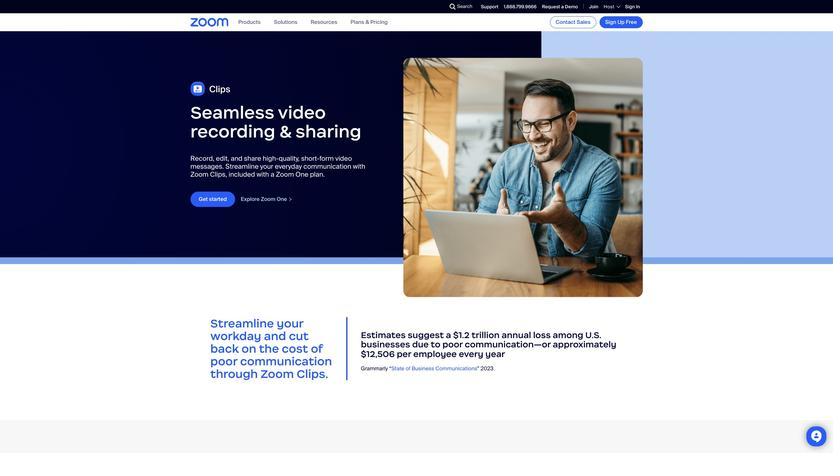 Task type: describe. For each thing, give the bounding box(es) containing it.
$1.2
[[453, 330, 470, 341]]

estimates suggest a $1.2 trillion annual loss among u.s. businesses due to poor communication—or approximately $12,506 per employee every year
[[361, 330, 617, 360]]

contact sales link
[[550, 16, 596, 28]]

annual
[[502, 330, 531, 341]]

back
[[210, 342, 239, 357]]

products button
[[238, 19, 261, 26]]

plans & pricing link
[[351, 19, 388, 26]]

1 vertical spatial one
[[277, 196, 287, 203]]

support link
[[481, 4, 499, 10]]

included
[[229, 170, 255, 179]]

contact sales
[[556, 19, 591, 26]]

0 vertical spatial a
[[562, 4, 564, 10]]

"
[[477, 366, 480, 373]]

solutions
[[274, 19, 298, 26]]

to
[[431, 340, 441, 350]]

& inside seamless video recording & sharing
[[280, 121, 292, 143]]

communication inside record, edit, and share high-quality, short-form video messages. streamline your everyday communication with zoom clips, included with a zoom one plan.
[[304, 162, 351, 171]]

1.888.799.9666 link
[[504, 4, 537, 10]]

explore zoom one link
[[241, 196, 293, 203]]

suggest
[[408, 330, 444, 341]]

search
[[457, 3, 473, 9]]

messages.
[[190, 162, 224, 171]]

estimates
[[361, 330, 406, 341]]

streamline your workday and cut back on the cost of poor communication through zoom clips.
[[210, 317, 332, 382]]

resources button
[[311, 19, 337, 26]]

in
[[636, 4, 640, 10]]

business
[[412, 366, 434, 373]]

plans & pricing
[[351, 19, 388, 26]]

explore zoom one
[[241, 196, 287, 203]]

businesses
[[361, 340, 410, 350]]

join
[[589, 4, 599, 10]]

everyday
[[275, 162, 302, 171]]

state of business communications link
[[392, 366, 477, 373]]

your inside record, edit, and share high-quality, short-form video messages. streamline your everyday communication with zoom clips, included with a zoom one plan.
[[260, 162, 273, 171]]

clips.
[[297, 367, 328, 382]]

seamless video recording & sharing
[[190, 102, 361, 143]]

resources
[[311, 19, 337, 26]]

contact
[[556, 19, 576, 26]]

u.s.
[[586, 330, 602, 341]]

solutions button
[[274, 19, 298, 26]]

sign in
[[625, 4, 640, 10]]

support
[[481, 4, 499, 10]]

short-
[[301, 154, 320, 163]]

streamline inside record, edit, and share high-quality, short-form video messages. streamline your everyday communication with zoom clips, included with a zoom one plan.
[[226, 162, 259, 171]]

2023
[[481, 366, 494, 373]]

0 horizontal spatial with
[[257, 170, 269, 179]]

streamline inside "streamline your workday and cut back on the cost of poor communication through zoom clips."
[[210, 317, 274, 331]]

sign in link
[[625, 4, 640, 10]]

get started link
[[190, 192, 235, 207]]

1 vertical spatial of
[[406, 366, 411, 373]]

grammarly " state of business communications " 2023
[[361, 366, 494, 373]]

get started
[[199, 196, 227, 203]]

sales
[[577, 19, 591, 26]]

of inside "streamline your workday and cut back on the cost of poor communication through zoom clips."
[[311, 342, 323, 357]]

1 horizontal spatial with
[[353, 162, 365, 171]]

pricing
[[371, 19, 388, 26]]

form
[[320, 154, 334, 163]]

employee
[[414, 349, 457, 360]]

request a demo
[[542, 4, 578, 10]]

free
[[626, 19, 637, 26]]

and inside record, edit, and share high-quality, short-form video messages. streamline your everyday communication with zoom clips, included with a zoom one plan.
[[231, 154, 243, 163]]

"
[[389, 366, 392, 373]]

demo
[[565, 4, 578, 10]]

edit,
[[216, 154, 229, 163]]

0 vertical spatial &
[[366, 19, 369, 26]]

zoom down the record,
[[190, 170, 209, 179]]

year
[[486, 349, 505, 360]]

request
[[542, 4, 560, 10]]

due
[[412, 340, 429, 350]]

among
[[553, 330, 584, 341]]

host
[[604, 4, 615, 10]]

video inside seamless video recording & sharing
[[278, 102, 326, 123]]

products
[[238, 19, 261, 26]]

communication—or
[[465, 340, 551, 350]]

record,
[[190, 154, 214, 163]]



Task type: locate. For each thing, give the bounding box(es) containing it.
communication
[[304, 162, 351, 171], [240, 355, 332, 369]]

your
[[260, 162, 273, 171], [277, 317, 304, 331]]

sign left in
[[625, 4, 635, 10]]

one left plan.
[[296, 170, 309, 179]]

quality,
[[279, 154, 300, 163]]

loss
[[533, 330, 551, 341]]

0 horizontal spatial &
[[280, 121, 292, 143]]

0 vertical spatial video
[[278, 102, 326, 123]]

your up 'cost'
[[277, 317, 304, 331]]

0 vertical spatial sign
[[625, 4, 635, 10]]

your inside "streamline your workday and cut back on the cost of poor communication through zoom clips."
[[277, 317, 304, 331]]

communications
[[436, 366, 477, 373]]

1 horizontal spatial video
[[335, 154, 352, 163]]

on
[[242, 342, 256, 357]]

communication inside "streamline your workday and cut back on the cost of poor communication through zoom clips."
[[240, 355, 332, 369]]

poor inside "streamline your workday and cut back on the cost of poor communication through zoom clips."
[[210, 355, 237, 369]]

poor
[[443, 340, 463, 350], [210, 355, 237, 369]]

of
[[311, 342, 323, 357], [406, 366, 411, 373]]

1 vertical spatial poor
[[210, 355, 237, 369]]

one inside record, edit, and share high-quality, short-form video messages. streamline your everyday communication with zoom clips, included with a zoom one plan.
[[296, 170, 309, 179]]

1 vertical spatial communication
[[240, 355, 332, 369]]

seamless video recording & sharing image
[[403, 58, 643, 298]]

sign
[[625, 4, 635, 10], [605, 19, 617, 26]]

seamless
[[190, 102, 275, 123]]

1 horizontal spatial one
[[296, 170, 309, 179]]

and
[[231, 154, 243, 163], [264, 329, 286, 344]]

0 horizontal spatial and
[[231, 154, 243, 163]]

recording
[[190, 121, 275, 143]]

through
[[210, 367, 258, 382]]

1 vertical spatial your
[[277, 317, 304, 331]]

zoom inside explore zoom one link
[[261, 196, 276, 203]]

poor down workday
[[210, 355, 237, 369]]

of right 'cost'
[[311, 342, 323, 357]]

plans
[[351, 19, 364, 26]]

None search field
[[425, 1, 451, 12]]

and left cut
[[264, 329, 286, 344]]

zoom clips logo image
[[190, 82, 231, 96]]

clips,
[[210, 170, 227, 179]]

sign up free
[[605, 19, 637, 26]]

1 horizontal spatial sign
[[625, 4, 635, 10]]

a left $1.2
[[446, 330, 451, 341]]

share
[[244, 154, 261, 163]]

your left everyday
[[260, 162, 273, 171]]

workday
[[210, 329, 261, 344]]

per
[[397, 349, 412, 360]]

sign for sign up free
[[605, 19, 617, 26]]

zoom right the explore
[[261, 196, 276, 203]]

0 vertical spatial streamline
[[226, 162, 259, 171]]

2 vertical spatial a
[[446, 330, 451, 341]]

0 horizontal spatial a
[[271, 170, 274, 179]]

zoom inside "streamline your workday and cut back on the cost of poor communication through zoom clips."
[[261, 367, 294, 382]]

grammarly
[[361, 366, 388, 373]]

sharing
[[296, 121, 361, 143]]

zoom down the the
[[261, 367, 294, 382]]

streamline
[[226, 162, 259, 171], [210, 317, 274, 331]]

with
[[353, 162, 365, 171], [257, 170, 269, 179]]

a down high-
[[271, 170, 274, 179]]

a inside record, edit, and share high-quality, short-form video messages. streamline your everyday communication with zoom clips, included with a zoom one plan.
[[271, 170, 274, 179]]

request a demo link
[[542, 4, 578, 10]]

1 horizontal spatial of
[[406, 366, 411, 373]]

1 vertical spatial &
[[280, 121, 292, 143]]

of right state
[[406, 366, 411, 373]]

video inside record, edit, and share high-quality, short-form video messages. streamline your everyday communication with zoom clips, included with a zoom one plan.
[[335, 154, 352, 163]]

0 vertical spatial your
[[260, 162, 273, 171]]

high-
[[263, 154, 279, 163]]

a inside estimates suggest a $1.2 trillion annual loss among u.s. businesses due to poor communication—or approximately $12,506 per employee every year
[[446, 330, 451, 341]]

1 horizontal spatial your
[[277, 317, 304, 331]]

trillion
[[472, 330, 500, 341]]

state
[[392, 366, 405, 373]]

streamline up on
[[210, 317, 274, 331]]

join link
[[589, 4, 599, 10]]

1 vertical spatial streamline
[[210, 317, 274, 331]]

and right 'edit,'
[[231, 154, 243, 163]]

1.888.799.9666
[[504, 4, 537, 10]]

0 horizontal spatial your
[[260, 162, 273, 171]]

0 vertical spatial one
[[296, 170, 309, 179]]

zoom
[[190, 170, 209, 179], [276, 170, 294, 179], [261, 196, 276, 203], [261, 367, 294, 382]]

the
[[259, 342, 279, 357]]

0 horizontal spatial poor
[[210, 355, 237, 369]]

seamless video recording & sharing main content
[[0, 31, 834, 454]]

0 horizontal spatial one
[[277, 196, 287, 203]]

sign left 'up' on the top right of page
[[605, 19, 617, 26]]

up
[[618, 19, 625, 26]]

&
[[366, 19, 369, 26], [280, 121, 292, 143]]

0 vertical spatial communication
[[304, 162, 351, 171]]

host button
[[604, 4, 620, 10]]

approximately
[[553, 340, 617, 350]]

0 vertical spatial of
[[311, 342, 323, 357]]

plan.
[[310, 170, 325, 179]]

1 vertical spatial and
[[264, 329, 286, 344]]

cut
[[289, 329, 309, 344]]

$12,506
[[361, 349, 395, 360]]

zoom down quality,
[[276, 170, 294, 179]]

0 horizontal spatial video
[[278, 102, 326, 123]]

1 horizontal spatial and
[[264, 329, 286, 344]]

sign for sign in
[[625, 4, 635, 10]]

every
[[459, 349, 484, 360]]

started
[[209, 196, 227, 203]]

poor inside estimates suggest a $1.2 trillion annual loss among u.s. businesses due to poor communication—or approximately $12,506 per employee every year
[[443, 340, 463, 350]]

& up quality,
[[280, 121, 292, 143]]

record, edit, and share high-quality, short-form video messages. streamline your everyday communication with zoom clips, included with a zoom one plan.
[[190, 154, 365, 179]]

0 vertical spatial and
[[231, 154, 243, 163]]

a
[[562, 4, 564, 10], [271, 170, 274, 179], [446, 330, 451, 341]]

zoom logo image
[[190, 18, 228, 27]]

search image
[[450, 4, 456, 10], [450, 4, 456, 10]]

one
[[296, 170, 309, 179], [277, 196, 287, 203]]

explore
[[241, 196, 260, 203]]

0 horizontal spatial sign
[[605, 19, 617, 26]]

cost
[[282, 342, 308, 357]]

2 horizontal spatial a
[[562, 4, 564, 10]]

1 horizontal spatial poor
[[443, 340, 463, 350]]

1 horizontal spatial &
[[366, 19, 369, 26]]

streamline left high-
[[226, 162, 259, 171]]

& right plans
[[366, 19, 369, 26]]

one right the explore
[[277, 196, 287, 203]]

a left demo
[[562, 4, 564, 10]]

1 vertical spatial sign
[[605, 19, 617, 26]]

sign up free link
[[600, 16, 643, 28]]

0 vertical spatial poor
[[443, 340, 463, 350]]

1 vertical spatial a
[[271, 170, 274, 179]]

poor right to
[[443, 340, 463, 350]]

1 vertical spatial video
[[335, 154, 352, 163]]

1 horizontal spatial a
[[446, 330, 451, 341]]

0 horizontal spatial of
[[311, 342, 323, 357]]

get
[[199, 196, 208, 203]]

and inside "streamline your workday and cut back on the cost of poor communication through zoom clips."
[[264, 329, 286, 344]]



Task type: vqa. For each thing, say whether or not it's contained in the screenshot.
the In
yes



